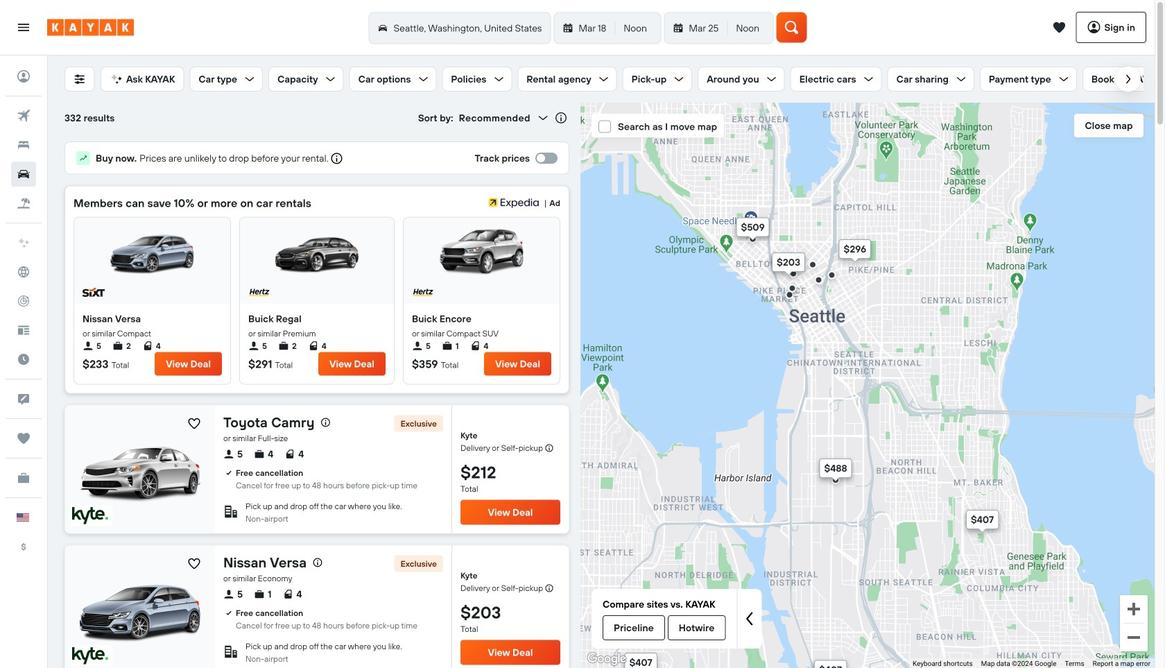 Task type: locate. For each thing, give the bounding box(es) containing it.
list for hertz logo associated with buick regal car image
[[248, 340, 386, 352]]

1 car agency: kyte image from the top
[[72, 507, 108, 525]]

1 hertz logo image from the left
[[248, 287, 271, 298]]

search for hotels image
[[11, 133, 36, 158]]

hertz logo image
[[248, 287, 271, 298], [412, 287, 434, 298]]

2 hertz logo image from the left
[[412, 287, 434, 298]]

None field
[[418, 103, 553, 133]]

1 horizontal spatial hertz logo image
[[412, 287, 434, 298]]

search for cars image
[[11, 162, 36, 187]]

sign in image
[[11, 64, 36, 89]]

None search field
[[367, 12, 777, 44]]

list
[[83, 340, 222, 352], [248, 340, 386, 352], [412, 340, 552, 352], [223, 444, 304, 464], [223, 585, 302, 604]]

united states (english) image
[[17, 513, 29, 522]]

0 vertical spatial this location is not in proximity of an airport. element
[[246, 513, 289, 524]]

vehicle type: full-size - toyota camry or similar image
[[80, 428, 201, 508]]

navigation menu image
[[17, 20, 31, 34]]

car agency: kyte image
[[72, 507, 108, 525], [72, 647, 108, 665]]

2 car agency: kyte image from the top
[[72, 647, 108, 665]]

buick regal car image
[[275, 223, 359, 279]]

this location is not in proximity of an airport. element
[[246, 513, 289, 524], [246, 654, 289, 664]]

2 this location is not in proximity of an airport. element from the top
[[246, 654, 289, 664]]

hide compare buttons image
[[740, 609, 760, 629]]

kayak for business new image
[[11, 466, 36, 491]]

1 vertical spatial this location is not in proximity of an airport. element
[[246, 654, 289, 664]]

1 this location is not in proximity of an airport. element from the top
[[246, 513, 289, 524]]

0 vertical spatial car agency: kyte image
[[72, 507, 108, 525]]

this location is not in proximity of an airport. element for "vehicle type: economy - nissan versa or similar" image
[[246, 654, 289, 664]]

1 vertical spatial car agency: kyte image
[[72, 647, 108, 665]]

nissan versa car image
[[111, 223, 194, 279]]

submit feedback about our site image
[[11, 386, 36, 411]]

0 horizontal spatial hertz logo image
[[248, 287, 271, 298]]

sixtrentacar logo image
[[83, 287, 105, 298]]

car agency: kyte image for "vehicle type: economy - nissan versa or similar" image
[[72, 647, 108, 665]]



Task type: describe. For each thing, give the bounding box(es) containing it.
google image
[[584, 650, 630, 668]]

buick encore car image
[[440, 223, 523, 279]]

list for sixtrentacar logo
[[83, 340, 222, 352]]

go to explore image
[[11, 259, 36, 284]]

vehicle type: economy - nissan versa or similar image
[[80, 568, 201, 648]]

trips image
[[11, 426, 36, 451]]

list for hertz logo corresponding to buick encore car image
[[412, 340, 552, 352]]

hertz logo image for buick regal car image
[[248, 287, 271, 298]]

go to our blog image
[[11, 318, 36, 343]]

search for packages image
[[11, 191, 36, 216]]

this location is not in proximity of an airport. element for "vehicle type: full-size - toyota camry or similar" image
[[246, 513, 289, 524]]

expedia logo image
[[486, 197, 542, 209]]

search for flights image
[[11, 103, 36, 128]]

map region
[[581, 103, 1155, 668]]

hertz logo image for buick encore car image
[[412, 287, 434, 298]]

car agency: kyte image for "vehicle type: full-size - toyota camry or similar" image
[[72, 507, 108, 525]]

track a flight image
[[11, 289, 36, 314]]

find out the best time to travel image
[[11, 347, 36, 372]]



Task type: vqa. For each thing, say whether or not it's contained in the screenshot.
buick encore car image list
yes



